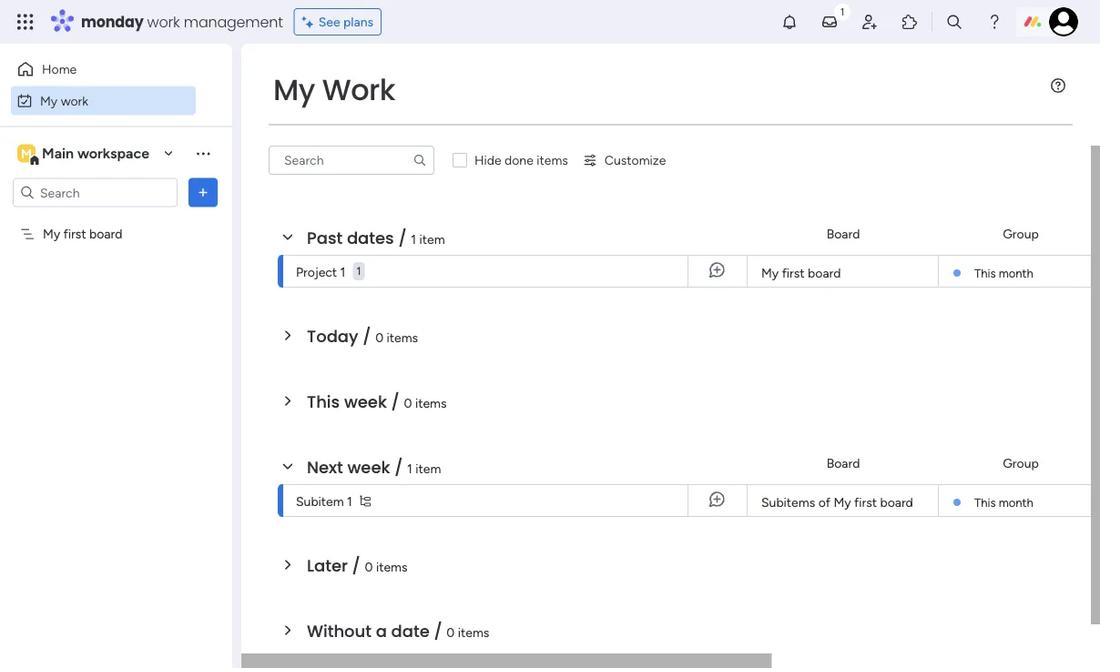 Task type: vqa. For each thing, say whether or not it's contained in the screenshot.
week
yes



Task type: describe. For each thing, give the bounding box(es) containing it.
workspace selection element
[[17, 143, 152, 166]]

menu image
[[1052, 78, 1066, 93]]

inbox image
[[821, 13, 839, 31]]

v2 subitems open image
[[360, 496, 371, 507]]

a
[[376, 620, 387, 643]]

done
[[505, 153, 534, 168]]

group for next week /
[[1003, 456, 1040, 472]]

subitems of my first board
[[762, 495, 914, 511]]

1 inside the next week / 1 item
[[407, 461, 413, 477]]

/ up the next week / 1 item
[[391, 390, 400, 414]]

2 vertical spatial board
[[881, 495, 914, 511]]

items inside later / 0 items
[[376, 560, 408, 575]]

john smith image
[[1050, 7, 1079, 36]]

monday work management
[[81, 11, 283, 32]]

hide done items
[[475, 153, 569, 168]]

without
[[307, 620, 372, 643]]

hide
[[475, 153, 502, 168]]

date
[[391, 620, 430, 643]]

week for next
[[348, 456, 390, 479]]

today
[[307, 325, 359, 348]]

1 left 1 button
[[340, 264, 346, 280]]

items inside today / 0 items
[[387, 330, 418, 345]]

project
[[296, 264, 337, 280]]

my work
[[273, 70, 396, 110]]

1 inside past dates / 1 item
[[411, 231, 417, 247]]

item for past dates /
[[420, 231, 445, 247]]

my first board list box
[[0, 215, 232, 496]]

1 this month from the top
[[975, 266, 1034, 281]]

see plans
[[319, 14, 374, 30]]

next
[[307, 456, 343, 479]]

subitem
[[296, 494, 344, 509]]

home
[[42, 62, 77, 77]]

later
[[307, 555, 348, 578]]

project 1
[[296, 264, 346, 280]]

invite members image
[[861, 13, 879, 31]]

1 left v2 subitems open image
[[347, 494, 353, 509]]

workspace
[[77, 145, 149, 162]]

1 horizontal spatial first
[[782, 266, 805, 281]]

/ right date
[[434, 620, 443, 643]]

my work button
[[11, 86, 196, 115]]

subitems
[[762, 495, 816, 511]]

2 this month from the top
[[975, 496, 1034, 510]]

1 button
[[353, 255, 365, 288]]

my work
[[40, 93, 88, 108]]

main
[[42, 145, 74, 162]]

/ right today at the left of page
[[363, 325, 371, 348]]

help image
[[986, 13, 1004, 31]]

work
[[322, 70, 396, 110]]

1 vertical spatial this
[[307, 390, 340, 414]]

monday
[[81, 11, 144, 32]]

see plans button
[[294, 8, 382, 36]]

week for this
[[344, 390, 387, 414]]

0 inside this week / 0 items
[[404, 395, 412, 411]]

0 inside today / 0 items
[[376, 330, 384, 345]]

past dates / 1 item
[[307, 226, 445, 250]]

board inside list box
[[89, 226, 123, 242]]

board for next week /
[[827, 456, 861, 472]]

Filter dashboard by text search field
[[269, 146, 435, 175]]



Task type: locate. For each thing, give the bounding box(es) containing it.
0 up the next week / 1 item
[[404, 395, 412, 411]]

1 inside button
[[357, 265, 361, 278]]

work right monday
[[147, 11, 180, 32]]

1 down this week / 0 items at the left bottom of the page
[[407, 461, 413, 477]]

this month
[[975, 266, 1034, 281], [975, 496, 1034, 510]]

0 horizontal spatial work
[[61, 93, 88, 108]]

/
[[399, 226, 407, 250], [363, 325, 371, 348], [391, 390, 400, 414], [395, 456, 403, 479], [352, 555, 361, 578], [434, 620, 443, 643]]

0 inside later / 0 items
[[365, 560, 373, 575]]

0 horizontal spatial my first board
[[43, 226, 123, 242]]

1 vertical spatial item
[[416, 461, 441, 477]]

0 right later
[[365, 560, 373, 575]]

subitems of my first board link
[[759, 486, 928, 519]]

work for monday
[[147, 11, 180, 32]]

Search in workspace field
[[38, 182, 152, 203]]

my first board inside list box
[[43, 226, 123, 242]]

item down this week / 0 items at the left bottom of the page
[[416, 461, 441, 477]]

0
[[376, 330, 384, 345], [404, 395, 412, 411], [365, 560, 373, 575], [447, 625, 455, 641]]

/ right later
[[352, 555, 361, 578]]

this
[[975, 266, 996, 281], [307, 390, 340, 414], [975, 496, 996, 510]]

notifications image
[[781, 13, 799, 31]]

work
[[147, 11, 180, 32], [61, 93, 88, 108]]

1 vertical spatial board
[[827, 456, 861, 472]]

week up v2 subitems open image
[[348, 456, 390, 479]]

my first board link
[[759, 256, 928, 289]]

1 vertical spatial work
[[61, 93, 88, 108]]

week down today / 0 items
[[344, 390, 387, 414]]

1 board from the top
[[827, 226, 861, 242]]

1 vertical spatial week
[[348, 456, 390, 479]]

work inside button
[[61, 93, 88, 108]]

select product image
[[16, 13, 35, 31]]

0 vertical spatial group
[[1003, 226, 1040, 242]]

board up the my first board link
[[827, 226, 861, 242]]

1 horizontal spatial work
[[147, 11, 180, 32]]

2 horizontal spatial first
[[855, 495, 878, 511]]

0 vertical spatial week
[[344, 390, 387, 414]]

options image
[[194, 184, 212, 202]]

group
[[1003, 226, 1040, 242], [1003, 456, 1040, 472]]

m
[[21, 146, 32, 161]]

0 vertical spatial board
[[89, 226, 123, 242]]

my inside button
[[40, 93, 58, 108]]

1 down dates
[[357, 265, 361, 278]]

1 right dates
[[411, 231, 417, 247]]

see
[[319, 14, 340, 30]]

without a date / 0 items
[[307, 620, 490, 643]]

1 vertical spatial month
[[999, 496, 1034, 510]]

2 vertical spatial first
[[855, 495, 878, 511]]

1
[[411, 231, 417, 247], [340, 264, 346, 280], [357, 265, 361, 278], [407, 461, 413, 477], [347, 494, 353, 509]]

item inside past dates / 1 item
[[420, 231, 445, 247]]

0 vertical spatial work
[[147, 11, 180, 32]]

week
[[344, 390, 387, 414], [348, 456, 390, 479]]

home button
[[11, 55, 196, 84]]

1 month from the top
[[999, 266, 1034, 281]]

items inside 'without a date / 0 items'
[[458, 625, 490, 641]]

board for past dates /
[[827, 226, 861, 242]]

1 horizontal spatial my first board
[[762, 266, 842, 281]]

my inside list box
[[43, 226, 60, 242]]

None search field
[[269, 146, 435, 175]]

0 horizontal spatial first
[[63, 226, 86, 242]]

search image
[[413, 153, 427, 168]]

board up subitems of my first board link
[[827, 456, 861, 472]]

first
[[63, 226, 86, 242], [782, 266, 805, 281], [855, 495, 878, 511]]

apps image
[[901, 13, 919, 31]]

/ down this week / 0 items at the left bottom of the page
[[395, 456, 403, 479]]

0 right today at the left of page
[[376, 330, 384, 345]]

my first board
[[43, 226, 123, 242], [762, 266, 842, 281]]

items right later
[[376, 560, 408, 575]]

1 vertical spatial first
[[782, 266, 805, 281]]

items up the next week / 1 item
[[415, 395, 447, 411]]

/ right dates
[[399, 226, 407, 250]]

0 vertical spatial my first board
[[43, 226, 123, 242]]

work down the "home"
[[61, 93, 88, 108]]

items
[[537, 153, 569, 168], [387, 330, 418, 345], [415, 395, 447, 411], [376, 560, 408, 575], [458, 625, 490, 641]]

first inside list box
[[63, 226, 86, 242]]

work for my
[[61, 93, 88, 108]]

search everything image
[[946, 13, 964, 31]]

0 vertical spatial first
[[63, 226, 86, 242]]

this week / 0 items
[[307, 390, 447, 414]]

board
[[827, 226, 861, 242], [827, 456, 861, 472]]

0 horizontal spatial board
[[89, 226, 123, 242]]

my
[[273, 70, 315, 110], [40, 93, 58, 108], [43, 226, 60, 242], [762, 266, 779, 281], [834, 495, 852, 511]]

group for past dates /
[[1003, 226, 1040, 242]]

1 horizontal spatial board
[[808, 266, 842, 281]]

item
[[420, 231, 445, 247], [416, 461, 441, 477]]

past
[[307, 226, 343, 250]]

plans
[[344, 14, 374, 30]]

2 group from the top
[[1003, 456, 1040, 472]]

items right done
[[537, 153, 569, 168]]

2 board from the top
[[827, 456, 861, 472]]

1 vertical spatial group
[[1003, 456, 1040, 472]]

workspace options image
[[194, 144, 212, 162]]

subitem 1
[[296, 494, 353, 509]]

dates
[[347, 226, 394, 250]]

1 image
[[835, 1, 851, 21]]

0 vertical spatial this
[[975, 266, 996, 281]]

2 month from the top
[[999, 496, 1034, 510]]

0 inside 'without a date / 0 items'
[[447, 625, 455, 641]]

customize button
[[576, 146, 674, 175]]

later / 0 items
[[307, 555, 408, 578]]

0 vertical spatial board
[[827, 226, 861, 242]]

1 group from the top
[[1003, 226, 1040, 242]]

item inside the next week / 1 item
[[416, 461, 441, 477]]

month
[[999, 266, 1034, 281], [999, 496, 1034, 510]]

today / 0 items
[[307, 325, 418, 348]]

items up this week / 0 items at the left bottom of the page
[[387, 330, 418, 345]]

option
[[0, 218, 232, 221]]

0 vertical spatial item
[[420, 231, 445, 247]]

items inside this week / 0 items
[[415, 395, 447, 411]]

of
[[819, 495, 831, 511]]

2 vertical spatial this
[[975, 496, 996, 510]]

1 vertical spatial board
[[808, 266, 842, 281]]

2 horizontal spatial board
[[881, 495, 914, 511]]

0 right date
[[447, 625, 455, 641]]

next week / 1 item
[[307, 456, 441, 479]]

0 vertical spatial this month
[[975, 266, 1034, 281]]

items right date
[[458, 625, 490, 641]]

main workspace
[[42, 145, 149, 162]]

management
[[184, 11, 283, 32]]

board
[[89, 226, 123, 242], [808, 266, 842, 281], [881, 495, 914, 511]]

0 vertical spatial month
[[999, 266, 1034, 281]]

1 vertical spatial this month
[[975, 496, 1034, 510]]

item right dates
[[420, 231, 445, 247]]

customize
[[605, 153, 666, 168]]

workspace image
[[17, 144, 36, 164]]

item for next week /
[[416, 461, 441, 477]]

1 vertical spatial my first board
[[762, 266, 842, 281]]



